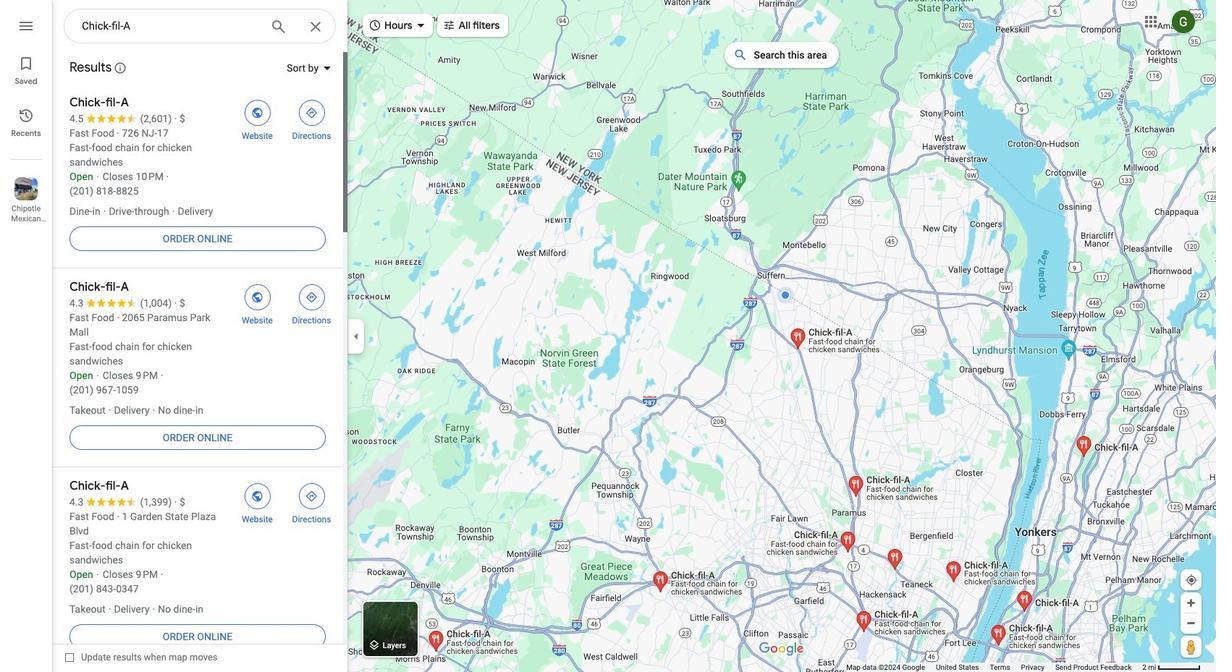 Task type: describe. For each thing, give the bounding box(es) containing it.
learn more about legal disclosure regarding public reviews on google maps image
[[114, 62, 127, 75]]

show street view coverage image
[[1181, 637, 1202, 658]]

google account: gary orlando  
(orlandogary85@gmail.com) image
[[1173, 10, 1196, 33]]

none search field inside the google maps element
[[64, 9, 336, 49]]

none field inside chick-fil-a field
[[82, 17, 259, 35]]

collapse side panel image
[[348, 329, 364, 344]]

menu image
[[17, 17, 35, 35]]

google maps element
[[0, 0, 1217, 673]]



Task type: vqa. For each thing, say whether or not it's contained in the screenshot.
Results for Chick-fil-A feed in the left of the page
yes



Task type: locate. For each thing, give the bounding box(es) containing it.
zoom in image
[[1187, 598, 1197, 609]]

None checkbox
[[65, 649, 218, 667]]

None search field
[[64, 9, 336, 49]]

None field
[[82, 17, 259, 35]]

Chick-fil-A field
[[64, 9, 336, 49]]

results for chick-fil-a feed
[[52, 51, 348, 666]]

none checkbox inside the google maps element
[[65, 649, 218, 667]]

show your location image
[[1186, 574, 1199, 587]]

zoom out image
[[1187, 619, 1197, 629]]

list
[[0, 0, 52, 673]]



